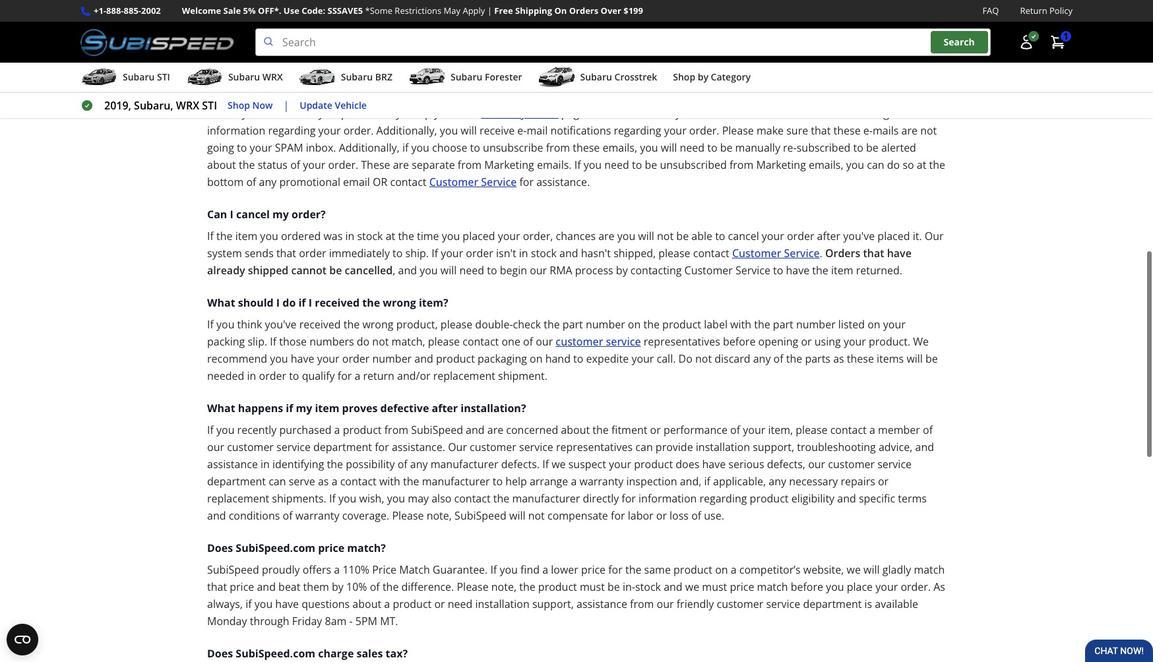 Task type: locate. For each thing, give the bounding box(es) containing it.
packaging
[[478, 352, 527, 366]]

subaru down it
[[451, 71, 483, 83]]

air
[[394, 35, 407, 50]]

contact inside page on our site. enter your information and see real-time tracking information regarding your order. additionally, you will receive e-mail notifications regarding your order. please make sure that these e-mails are not going to your spam inbox. additionally, if you choose to unsubscribe from these emails, you will need to be manually re-subscribed to be alerted about the status of your order. these are separate from marketing emails. if you need to be unsubscribed from marketing emails, you can do so at the bottom of any promotional email or contact
[[390, 175, 427, 190]]

of down opening
[[774, 352, 784, 366]]

at right so
[[918, 158, 927, 172]]

2 vertical spatial about
[[353, 598, 382, 612]]

subispeed down the "help"
[[455, 509, 507, 524]]

order
[[529, 106, 559, 121]]

1 marketing from the left
[[485, 158, 535, 172]]

that up subscribed
[[812, 124, 831, 138]]

0 vertical spatial please
[[723, 124, 754, 138]]

please inside subispeed proudly offers a 110% price match guarantee. if you find a lower price for the same product on a competitor's website, we will gladly match that price and beat them by 10% of the difference. please note, the product must be in-stock and we must price match before you place your order. as always, if you have questions about a product or need installation support, assistance from our friendly customer service department is available monday through friday 8am - 5pm mt.
[[457, 580, 489, 595]]

isn't
[[496, 246, 517, 261]]

0 horizontal spatial in-
[[257, 35, 270, 50]]

number up return
[[373, 352, 412, 366]]

our inside page on our site. enter your information and see real-time tracking information regarding your order. additionally, you will receive e-mail notifications regarding your order. please make sure that these e-mails are not going to your spam inbox. additionally, if you choose to unsubscribe from these emails, you will need to be manually re-subscribed to be alerted about the status of your order. these are separate from marketing emails. if you need to be unsubscribed from marketing emails, you can do so at the bottom of any promotional email or contact
[[604, 106, 621, 121]]

*some
[[365, 5, 393, 17]]

installation up serious
[[696, 440, 751, 455]]

will up shipped,
[[639, 229, 655, 244]]

will inside representatives before opening or using your product. we recommend you have your order number and product packaging on hand to expedite your call. do not discard any of the parts as these items will be needed in order to qualify for a return and/or replacement shipment.
[[907, 352, 924, 366]]

1 horizontal spatial at
[[918, 158, 927, 172]]

is inside subispeed proudly offers a 110% price match guarantee. if you find a lower price for the same product on a competitor's website, we will gladly match that price and beat them by 10% of the difference. please note, the product must be in-stock and we must price match before you place your order. as always, if you have questions about a product or need installation support, assistance from our friendly customer service department is available monday through friday 8am - 5pm mt.
[[865, 598, 873, 612]]

going
[[207, 141, 234, 155]]

contact inside if you think you've received the wrong product, please double-check the part number on the product label with the part number listed on your packing slip. if those numbers do not match, please contact one of our
[[463, 335, 499, 349]]

10%
[[347, 580, 367, 595]]

2 horizontal spatial please
[[723, 124, 754, 138]]

service for .
[[785, 246, 820, 261]]

after
[[440, 35, 464, 50], [818, 229, 841, 244], [432, 401, 458, 416]]

0 vertical spatial assistance
[[207, 458, 258, 472]]

shipped
[[248, 263, 289, 278]]

i down subaru wrx
[[255, 85, 259, 99]]

1 horizontal spatial please
[[457, 580, 489, 595]]

do
[[679, 352, 693, 366]]

we up arrange
[[552, 458, 566, 472]]

subaru inside subaru wrx dropdown button
[[228, 71, 260, 83]]

shop inside dropdown button
[[674, 71, 696, 83]]

1 vertical spatial in-
[[623, 580, 636, 595]]

0 horizontal spatial information
[[207, 124, 266, 138]]

0 vertical spatial about
[[207, 158, 236, 172]]

time inside if the item you ordered was in stock at the time you placed your order, chances are you will not be able to cancel your order after you've placed it. our system sends that order immediately to ship. if your order isn't in stock and hasn't shipped, please contact
[[417, 229, 439, 244]]

manufacturer
[[431, 458, 499, 472], [422, 475, 490, 489], [513, 492, 580, 506]]

concerned
[[507, 423, 559, 438]]

0 vertical spatial these
[[834, 124, 861, 138]]

after inside a. yes, on in-stock products. next day air starts after it is processed (payment approved) and shipped. expedited shipping is not guaranteed as unforeseen circumstances may occur.
[[440, 35, 464, 50]]

is right it
[[476, 35, 483, 50]]

a
[[355, 369, 361, 384], [334, 423, 340, 438], [870, 423, 876, 438], [332, 475, 338, 489], [571, 475, 577, 489], [334, 563, 340, 578], [543, 563, 549, 578], [731, 563, 737, 578], [384, 598, 390, 612]]

be inside if the item you ordered was in stock at the time you placed your order, chances are you will not be able to cancel your order after you've placed it. our system sends that order immediately to ship. if your order isn't in stock and hasn't shipped, please contact
[[677, 229, 689, 244]]

1 vertical spatial you've
[[265, 318, 297, 332]]

0 horizontal spatial at
[[386, 229, 396, 244]]

can i cancel my order?
[[207, 207, 326, 222]]

marketing down "re-"
[[757, 158, 807, 172]]

purchased
[[280, 423, 332, 438]]

customer up 'service to' at right
[[733, 246, 782, 261]]

service for for
[[481, 175, 517, 190]]

a subaru crosstrek thumbnail image image
[[538, 67, 575, 87]]

my for order?
[[273, 207, 289, 222]]

2 placed from the left
[[878, 229, 911, 244]]

over
[[601, 5, 622, 17]]

lower
[[551, 563, 579, 578]]

need down guarantee.
[[448, 598, 473, 612]]

applicable,
[[714, 475, 767, 489]]

1 horizontal spatial note,
[[492, 580, 517, 595]]

if up packing
[[207, 318, 214, 332]]

2 horizontal spatial item
[[832, 263, 854, 278]]

1 vertical spatial service
[[785, 246, 820, 261]]

emails,
[[603, 141, 638, 155], [809, 158, 844, 172]]

2 vertical spatial do
[[357, 335, 370, 349]]

before inside representatives before opening or using your product. we recommend you have your order number and product packaging on hand to expedite your call. do not discard any of the parts as these items will be needed in order to qualify for a return and/or replacement shipment.
[[724, 335, 756, 349]]

not inside the "if you recently purchased a product from subispeed and are concerned about the fitment or performance of your item, please contact a member of our customer service department for assistance. our customer service representatives can provide installation support, troubleshooting advice, and assistance in identifying the possibility of any manufacturer defects. if we suspect your product does have serious defects, our customer service department can serve as a contact with the manufacturer to help arrange a warranty inspection and, if applicable, any necessary repairs or replacement shipments. if you wish, you may also contact the manufacturer directly for information regarding product eligibility and specific terms and conditions of warranty coverage. please note, subispeed will not compensate for labor or loss of use."
[[529, 509, 545, 524]]

2019,
[[104, 98, 131, 113]]

sure
[[787, 124, 809, 138]]

may inside a. yes, on in-stock products. next day air starts after it is processed (payment approved) and shipped. expedited shipping is not guaranteed as unforeseen circumstances may occur.
[[340, 52, 361, 67]]

time left tracking
[[825, 106, 848, 121]]

system
[[207, 246, 242, 261]]

1 vertical spatial orders
[[826, 246, 861, 261]]

additionally, up these
[[339, 141, 400, 155]]

inbox.
[[306, 141, 336, 155]]

if inside subispeed proudly offers a 110% price match guarantee. if you find a lower price for the same product on a competitor's website, we will gladly match that price and beat them by 10% of the difference. please note, the product must be in-stock and we must price match before you place your order. as always, if you have questions about a product or need installation support, assistance from our friendly customer service department is available monday through friday 8am - 5pm mt.
[[246, 598, 252, 612]]

open widget image
[[7, 625, 38, 656]]

0 vertical spatial replacement
[[434, 369, 496, 384]]

1 vertical spatial wrong
[[363, 318, 394, 332]]

on inside a. yes, on in-stock products. next day air starts after it is processed (payment approved) and shipped. expedited shipping is not guaranteed as unforeseen circumstances may occur.
[[242, 35, 255, 50]]

free
[[495, 5, 513, 17]]

number up using
[[797, 318, 836, 332]]

or up parts
[[802, 335, 812, 349]]

installation inside subispeed proudly offers a 110% price match guarantee. if you find a lower price for the same product on a competitor's website, we will gladly match that price and beat them by 10% of the difference. please note, the product must be in-stock and we must price match before you place your order. as always, if you have questions about a product or need installation support, assistance from our friendly customer service department is available monday through friday 8am - 5pm mt.
[[476, 598, 530, 612]]

information inside the "if you recently purchased a product from subispeed and are concerned about the fitment or performance of your item, please contact a member of our customer service department for assistance. our customer service representatives can provide installation support, troubleshooting advice, and assistance in identifying the possibility of any manufacturer defects. if we suspect your product does have serious defects, our customer service department can serve as a contact with the manufacturer to help arrange a warranty inspection and, if applicable, any necessary repairs or replacement shipments. if you wish, you may also contact the manufacturer directly for information regarding product eligibility and specific terms and conditions of warranty coverage. please note, subispeed will not compensate for labor or loss of use."
[[639, 492, 697, 506]]

1 what from the top
[[207, 296, 235, 310]]

a subaru forester thumbnail image image
[[409, 67, 446, 87]]

about inside the "if you recently purchased a product from subispeed and are concerned about the fitment or performance of your item, please contact a member of our customer service department for assistance. our customer service representatives can provide installation support, troubleshooting advice, and assistance in identifying the possibility of any manufacturer defects. if we suspect your product does have serious defects, our customer service department can serve as a contact with the manufacturer to help arrange a warranty inspection and, if applicable, any necessary repairs or replacement shipments. if you wish, you may also contact the manufacturer directly for information regarding product eligibility and specific terms and conditions of warranty coverage. please note, subispeed will not compensate for labor or loss of use."
[[561, 423, 590, 438]]

received inside if you think you've received the wrong product, please double-check the part number on the product label with the part number listed on your packing slip. if those numbers do not match, please contact one of our
[[299, 318, 341, 332]]

0 horizontal spatial support,
[[533, 598, 574, 612]]

through
[[250, 615, 290, 629]]

note,
[[427, 509, 452, 524], [492, 580, 517, 595]]

will up item?
[[441, 263, 457, 278]]

shipping
[[760, 35, 802, 50]]

0 horizontal spatial before
[[724, 335, 756, 349]]

+1-888-885-2002
[[94, 5, 161, 17]]

0 vertical spatial wrong
[[383, 296, 416, 310]]

1 horizontal spatial placed
[[878, 229, 911, 244]]

day
[[247, 13, 267, 28]]

to left the "help"
[[493, 475, 503, 489]]

need inside subispeed proudly offers a 110% price match guarantee. if you find a lower price for the same product on a competitor's website, we will gladly match that price and beat them by 10% of the difference. please note, the product must be in-stock and we must price match before you place your order. as always, if you have questions about a product or need installation support, assistance from our friendly customer service department is available monday through friday 8am - 5pm mt.
[[448, 598, 473, 612]]

provide
[[656, 440, 694, 455]]

1 horizontal spatial you've
[[844, 229, 876, 244]]

please right coverage.
[[392, 509, 424, 524]]

my
[[511, 106, 527, 121]]

your inside if you think you've received the wrong product, please double-check the part number on the product label with the part number listed on your packing slip. if those numbers do not match, please contact one of our
[[884, 318, 906, 332]]

as inside a. yes, on in-stock products. next day air starts after it is processed (payment approved) and shipped. expedited shipping is not guaranteed as unforeseen circumstances may occur.
[[894, 35, 905, 50]]

on
[[242, 35, 255, 50], [588, 106, 601, 121], [628, 318, 641, 332], [868, 318, 881, 332], [530, 352, 543, 366], [716, 563, 729, 578]]

any right possibility
[[410, 458, 428, 472]]

expedite
[[587, 352, 629, 366]]

it.
[[913, 229, 923, 244]]

0 horizontal spatial marketing
[[485, 158, 535, 172]]

0 horizontal spatial installation
[[476, 598, 530, 612]]

if you recently purchased a product from subispeed and are concerned about the fitment or performance of your item, please contact a member of our customer service department for assistance. our customer service representatives can provide installation support, troubleshooting advice, and assistance in identifying the possibility of any manufacturer defects. if we suspect your product does have serious defects, our customer service department can serve as a contact with the manufacturer to help arrange a warranty inspection and, if applicable, any necessary repairs or replacement shipments. if you wish, you may also contact the manufacturer directly for information regarding product eligibility and specific terms and conditions of warranty coverage. please note, subispeed will not compensate for labor or loss of use.
[[207, 423, 935, 524]]

regarding inside the "if you recently purchased a product from subispeed and are concerned about the fitment or performance of your item, please contact a member of our customer service department for assistance. our customer service representatives can provide installation support, troubleshooting advice, and assistance in identifying the possibility of any manufacturer defects. if we suspect your product does have serious defects, our customer service department can serve as a contact with the manufacturer to help arrange a warranty inspection and, if applicable, any necessary repairs or replacement shipments. if you wish, you may also contact the manufacturer directly for information regarding product eligibility and specific terms and conditions of warranty coverage. please note, subispeed will not compensate for labor or loss of use."
[[700, 492, 748, 506]]

for right qualify
[[338, 369, 352, 384]]

2 vertical spatial after
[[432, 401, 458, 416]]

1 vertical spatial wrx
[[176, 98, 199, 113]]

competitor's
[[740, 563, 801, 578]]

1 vertical spatial after
[[818, 229, 841, 244]]

0 vertical spatial we
[[552, 458, 566, 472]]

support, inside the "if you recently purchased a product from subispeed and are concerned about the fitment or performance of your item, please contact a member of our customer service department for assistance. our customer service representatives can provide installation support, troubleshooting advice, and assistance in identifying the possibility of any manufacturer defects. if we suspect your product does have serious defects, our customer service department can serve as a contact with the manufacturer to help arrange a warranty inspection and, if applicable, any necessary repairs or replacement shipments. if you wish, you may also contact the manufacturer directly for information regarding product eligibility and specific terms and conditions of warranty coverage. please note, subispeed will not compensate for labor or loss of use."
[[753, 440, 795, 455]]

product inside if you think you've received the wrong product, please double-check the part number on the product label with the part number listed on your packing slip. if those numbers do not match, please contact one of our
[[663, 318, 702, 332]]

notifications
[[551, 124, 612, 138]]

information down category on the right top
[[701, 106, 759, 121]]

installation inside the "if you recently purchased a product from subispeed and are concerned about the fitment or performance of your item, please contact a member of our customer service department for assistance. our customer service representatives can provide installation support, troubleshooting advice, and assistance in identifying the possibility of any manufacturer defects. if we suspect your product does have serious defects, our customer service department can serve as a contact with the manufacturer to help arrange a warranty inspection and, if applicable, any necessary repairs or replacement shipments. if you wish, you may also contact the manufacturer directly for information regarding product eligibility and specific terms and conditions of warranty coverage. please note, subispeed will not compensate for labor or loss of use."
[[696, 440, 751, 455]]

performance
[[664, 423, 728, 438]]

representatives inside representatives before opening or using your product. we recommend you have your order number and product packaging on hand to expedite your call. do not discard any of the parts as these items will be needed in order to qualify for a return and/or replacement shipment.
[[644, 335, 721, 349]]

0 horizontal spatial you've
[[265, 318, 297, 332]]

at inside if the item you ordered was in stock at the time you placed your order, chances are you will not be able to cancel your order after you've placed it. our system sends that order immediately to ship. if your order isn't in stock and hasn't shipped, please contact
[[386, 229, 396, 244]]

with inside the "if you recently purchased a product from subispeed and are concerned about the fitment or performance of your item, please contact a member of our customer service department for assistance. our customer service representatives can provide installation support, troubleshooting advice, and assistance in identifying the possibility of any manufacturer defects. if we suspect your product does have serious defects, our customer service department can serve as a contact with the manufacturer to help arrange a warranty inspection and, if applicable, any necessary repairs or replacement shipments. if you wish, you may also contact the manufacturer directly for information regarding product eligibility and specific terms and conditions of warranty coverage. please note, subispeed will not compensate for labor or loss of use."
[[380, 475, 401, 489]]

product down "difference." on the left bottom
[[393, 598, 432, 612]]

of inside subispeed proudly offers a 110% price match guarantee. if you find a lower price for the same product on a competitor's website, we will gladly match that price and beat them by 10% of the difference. please note, the product must be in-stock and we must price match before you place your order. as always, if you have questions about a product or need installation support, assistance from our friendly customer service department is available monday through friday 8am - 5pm mt.
[[370, 580, 380, 595]]

0 horizontal spatial by
[[332, 580, 344, 595]]

department
[[314, 440, 372, 455], [207, 475, 266, 489], [804, 598, 862, 612]]

we inside the "if you recently purchased a product from subispeed and are concerned about the fitment or performance of your item, please contact a member of our customer service department for assistance. our customer service representatives can provide installation support, troubleshooting advice, and assistance in identifying the possibility of any manufacturer defects. if we suspect your product does have serious defects, our customer service department can serve as a contact with the manufacturer to help arrange a warranty inspection and, if applicable, any necessary repairs or replacement shipments. if you wish, you may also contact the manufacturer directly for information regarding product eligibility and specific terms and conditions of warranty coverage. please note, subispeed will not compensate for labor or loss of use."
[[552, 458, 566, 472]]

0 vertical spatial our
[[925, 229, 944, 244]]

information down follow
[[207, 124, 266, 138]]

1 vertical spatial information
[[207, 124, 266, 138]]

and down same
[[664, 580, 683, 595]]

1 vertical spatial with
[[380, 475, 401, 489]]

1 vertical spatial shop
[[228, 99, 250, 111]]

you've up those
[[265, 318, 297, 332]]

2 horizontal spatial as
[[894, 35, 905, 50]]

0 horizontal spatial cancel
[[236, 207, 270, 222]]

you've up returned.
[[844, 229, 876, 244]]

2 must from the left
[[703, 580, 728, 595]]

track
[[481, 106, 509, 121]]

0 vertical spatial item
[[235, 229, 258, 244]]

use
[[284, 5, 300, 17]]

2 vertical spatial can
[[269, 475, 286, 489]]

on left 'competitor's' on the bottom of page
[[716, 563, 729, 578]]

1 vertical spatial our
[[448, 440, 467, 455]]

0 vertical spatial received
[[315, 296, 360, 310]]

if inside the "if you recently purchased a product from subispeed and are concerned about the fitment or performance of your item, please contact a member of our customer service department for assistance. our customer service representatives can provide installation support, troubleshooting advice, and assistance in identifying the possibility of any manufacturer defects. if we suspect your product does have serious defects, our customer service department can serve as a contact with the manufacturer to help arrange a warranty inspection and, if applicable, any necessary repairs or replacement shipments. if you wish, you may also contact the manufacturer directly for information regarding product eligibility and specific terms and conditions of warranty coverage. please note, subispeed will not compensate for labor or loss of use."
[[705, 475, 711, 489]]

1 vertical spatial support,
[[533, 598, 574, 612]]

slip.
[[248, 335, 267, 349]]

0 horizontal spatial shop
[[228, 99, 250, 111]]

tax?
[[386, 647, 408, 662]]

item up the purchased
[[315, 401, 340, 416]]

return
[[1021, 5, 1048, 17]]

have up returned.
[[888, 246, 912, 261]]

from down the manually
[[730, 158, 754, 172]]

can down fitment
[[636, 440, 653, 455]]

orders that have already shipped cannot be cancelled
[[207, 246, 912, 278]]

emails, down subscribed
[[809, 158, 844, 172]]

subaru forester
[[451, 71, 523, 83]]

or inside subispeed proudly offers a 110% price match guarantee. if you find a lower price for the same product on a competitor's website, we will gladly match that price and beat them by 10% of the difference. please note, the product must be in-stock and we must price match before you place your order. as always, if you have questions about a product or need installation support, assistance from our friendly customer service department is available monday through friday 8am - 5pm mt.
[[435, 598, 445, 612]]

1 vertical spatial next
[[348, 35, 371, 50]]

your right ship.
[[441, 246, 464, 261]]

product left label
[[663, 318, 702, 332]]

subaru inside subaru forester dropdown button
[[451, 71, 483, 83]]

shipped?
[[404, 85, 451, 99]]

by left 10% on the bottom of page
[[332, 580, 344, 595]]

0 horizontal spatial placed
[[463, 229, 495, 244]]

not inside if you think you've received the wrong product, please double-check the part number on the product label with the part number listed on your packing slip. if those numbers do not match, please contact one of our
[[373, 335, 389, 349]]

of down shipments.
[[283, 509, 293, 524]]

0 vertical spatial representatives
[[644, 335, 721, 349]]

if right slip.
[[270, 335, 277, 349]]

if
[[293, 85, 301, 99], [403, 141, 409, 155], [299, 296, 306, 310], [286, 401, 293, 416], [705, 475, 711, 489], [246, 598, 252, 612]]

number inside representatives before opening or using your product. we recommend you have your order number and product packaging on hand to expedite your call. do not discard any of the parts as these items will be needed in order to qualify for a return and/or replacement shipment.
[[373, 352, 412, 366]]

after up .
[[818, 229, 841, 244]]

if inside page on our site. enter your information and see real-time tracking information regarding your order. additionally, you will receive e-mail notifications regarding your order. please make sure that these e-mails are not going to your spam inbox. additionally, if you choose to unsubscribe from these emails, you will need to be manually re-subscribed to be alerted about the status of your order. these are separate from marketing emails. if you need to be unsubscribed from marketing emails, you can do so at the bottom of any promotional email or contact
[[575, 158, 581, 172]]

4 subaru from the left
[[451, 71, 483, 83]]

1 vertical spatial before
[[791, 580, 824, 595]]

1 vertical spatial my
[[273, 207, 289, 222]]

difference.
[[402, 580, 454, 595]]

1 subaru from the left
[[123, 71, 155, 83]]

to right able
[[716, 229, 726, 244]]

of
[[350, 106, 360, 121], [291, 158, 300, 172], [247, 175, 256, 190], [524, 335, 533, 349], [774, 352, 784, 366], [731, 423, 741, 438], [924, 423, 934, 438], [398, 458, 408, 472], [283, 509, 293, 524], [692, 509, 702, 524], [370, 580, 380, 595]]

customer inside subispeed proudly offers a 110% price match guarantee. if you find a lower price for the same product on a competitor's website, we will gladly match that price and beat them by 10% of the difference. please note, the product must be in-stock and we must price match before you place your order. as always, if you have questions about a product or need installation support, assistance from our friendly customer service department is available monday through friday 8am - 5pm mt.
[[717, 598, 764, 612]]

1 horizontal spatial before
[[791, 580, 824, 595]]

friday
[[292, 615, 322, 629]]

our inside the "if you recently purchased a product from subispeed and are concerned about the fitment or performance of your item, please contact a member of our customer service department for assistance. our customer service representatives can provide installation support, troubleshooting advice, and assistance in identifying the possibility of any manufacturer defects. if we suspect your product does have serious defects, our customer service department can serve as a contact with the manufacturer to help arrange a warranty inspection and, if applicable, any necessary repairs or replacement shipments. if you wish, you may also contact the manufacturer directly for information regarding product eligibility and specific terms and conditions of warranty coverage. please note, subispeed will not compensate for labor or loss of use."
[[448, 440, 467, 455]]

1 vertical spatial emails,
[[809, 158, 844, 172]]

0 horizontal spatial department
[[207, 475, 266, 489]]

subaru for subaru wrx
[[228, 71, 260, 83]]

1 vertical spatial installation
[[476, 598, 530, 612]]

my for item
[[296, 401, 312, 416]]

assistance. down the defective
[[392, 440, 446, 455]]

to up unsubscribed
[[708, 141, 718, 155]]

customer service link
[[556, 335, 641, 349]]

placed left it.
[[878, 229, 911, 244]]

time inside page on our site. enter your information and see real-time tracking information regarding your order. additionally, you will receive e-mail notifications regarding your order. please make sure that these e-mails are not going to your spam inbox. additionally, if you choose to unsubscribe from these emails, you will need to be manually re-subscribed to be alerted about the status of your order. these are separate from marketing emails. if you need to be unsubscribed from marketing emails, you can do so at the bottom of any promotional email or contact
[[825, 106, 848, 121]]

support, inside subispeed proudly offers a 110% price match guarantee. if you find a lower price for the same product on a competitor's website, we will gladly match that price and beat them by 10% of the difference. please note, the product must be in-stock and we must price match before you place your order. as always, if you have questions about a product or need installation support, assistance from our friendly customer service department is available monday through friday 8am - 5pm mt.
[[533, 598, 574, 612]]

0 horizontal spatial as
[[318, 475, 329, 489]]

with up the wish,
[[380, 475, 401, 489]]

our inside subispeed proudly offers a 110% price match guarantee. if you find a lower price for the same product on a competitor's website, we will gladly match that price and beat them by 10% of the difference. please note, the product must be in-stock and we must price match before you place your order. as always, if you have questions about a product or need installation support, assistance from our friendly customer service department is available monday through friday 8am - 5pm mt.
[[657, 598, 674, 612]]

site.
[[624, 106, 644, 121]]

110%
[[343, 563, 370, 578]]

0 vertical spatial with
[[731, 318, 752, 332]]

1 horizontal spatial number
[[586, 318, 626, 332]]

0 horizontal spatial e-
[[518, 124, 527, 138]]

8am
[[325, 615, 347, 629]]

order. as
[[901, 580, 946, 595]]

next right the "is"
[[219, 13, 244, 28]]

on inside subispeed proudly offers a 110% price match guarantee. if you find a lower price for the same product on a competitor's website, we will gladly match that price and beat them by 10% of the difference. please note, the product must be in-stock and we must price match before you place your order. as always, if you have questions about a product or need installation support, assistance from our friendly customer service department is available monday through friday 8am - 5pm mt.
[[716, 563, 729, 578]]

and inside a. yes, on in-stock products. next day air starts after it is processed (payment approved) and shipped. expedited shipping is not guaranteed as unforeseen circumstances may occur.
[[642, 35, 661, 50]]

(payment
[[539, 35, 586, 50]]

our down installation?
[[448, 440, 467, 455]]

what down already
[[207, 296, 235, 310]]

part
[[563, 318, 583, 332], [774, 318, 794, 332]]

any
[[259, 175, 277, 190], [754, 352, 771, 366], [410, 458, 428, 472], [769, 475, 787, 489]]

subaru crosstrek
[[581, 71, 658, 83]]

if right emails.
[[575, 158, 581, 172]]

2 marketing from the left
[[757, 158, 807, 172]]

have right does
[[703, 458, 726, 472]]

unforeseen
[[207, 52, 264, 67]]

your up product.
[[884, 318, 906, 332]]

is next day shipping available?
[[207, 13, 371, 28]]

1 horizontal spatial marketing
[[757, 158, 807, 172]]

stock down same
[[636, 580, 661, 595]]

a left 'competitor's' on the bottom of page
[[731, 563, 737, 578]]

shop down shipped.
[[674, 71, 696, 83]]

return policy
[[1021, 5, 1073, 17]]

1 does from the top
[[207, 541, 233, 556]]

1 horizontal spatial warranty
[[580, 475, 624, 489]]

2 subaru from the left
[[228, 71, 260, 83]]

receive
[[480, 124, 515, 138]]

also
[[432, 492, 452, 506]]

placed
[[463, 229, 495, 244], [878, 229, 911, 244]]

from inside subispeed proudly offers a 110% price match guarantee. if you find a lower price for the same product on a competitor's website, we will gladly match that price and beat them by 10% of the difference. please note, the product must be in-stock and we must price match before you place your order. as always, if you have questions about a product or need installation support, assistance from our friendly customer service department is available monday through friday 8am - 5pm mt.
[[631, 598, 655, 612]]

2 what from the top
[[207, 401, 235, 416]]

how
[[207, 85, 231, 99]]

not inside representatives before opening or using your product. we recommend you have your order number and product packaging on hand to expedite your call. do not discard any of the parts as these items will be needed in order to qualify for a return and/or replacement shipment.
[[696, 352, 712, 366]]

if left recently
[[207, 423, 214, 438]]

will up the place
[[864, 563, 880, 578]]

and up and/or
[[415, 352, 434, 366]]

in left identifying
[[261, 458, 270, 472]]

these left items
[[848, 352, 875, 366]]

assistance inside subispeed proudly offers a 110% price match guarantee. if you find a lower price for the same product on a competitor's website, we will gladly match that price and beat them by 10% of the difference. please note, the product must be in-stock and we must price match before you place your order. as always, if you have questions about a product or need installation support, assistance from our friendly customer service department is available monday through friday 8am - 5pm mt.
[[577, 598, 628, 612]]

match,
[[392, 335, 426, 349]]

will inside subispeed proudly offers a 110% price match guarantee. if you find a lower price for the same product on a competitor's website, we will gladly match that price and beat them by 10% of the difference. please note, the product must be in-stock and we must price match before you place your order. as always, if you have questions about a product or need installation support, assistance from our friendly customer service department is available monday through friday 8am - 5pm mt.
[[864, 563, 880, 578]]

0 vertical spatial assistance.
[[537, 175, 590, 190]]

warranty
[[580, 475, 624, 489], [296, 509, 340, 524]]

welcome
[[182, 5, 221, 17]]

department up possibility
[[314, 440, 372, 455]]

0 horizontal spatial about
[[207, 158, 236, 172]]

customer up defects.
[[470, 440, 517, 455]]

as inside the "if you recently purchased a product from subispeed and are concerned about the fitment or performance of your item, please contact a member of our customer service department for assistance. our customer service representatives can provide installation support, troubleshooting advice, and assistance in identifying the possibility of any manufacturer defects. if we suspect your product does have serious defects, our customer service department can serve as a contact with the manufacturer to help arrange a warranty inspection and, if applicable, any necessary repairs or replacement shipments. if you wish, you may also contact the manufacturer directly for information regarding product eligibility and specific terms and conditions of warranty coverage. please note, subispeed will not compensate for labor or loss of use."
[[318, 475, 329, 489]]

regarding up spam
[[268, 124, 316, 138]]

search input field
[[256, 28, 992, 56]]

1 vertical spatial about
[[561, 423, 590, 438]]

in
[[346, 229, 355, 244], [519, 246, 529, 261], [247, 369, 256, 384], [261, 458, 270, 472]]

2 horizontal spatial we
[[847, 563, 862, 578]]

0 vertical spatial service
[[481, 175, 517, 190]]

0 vertical spatial customer
[[430, 175, 479, 190]]

of inside if you think you've received the wrong product, please double-check the part number on the product label with the part number listed on your packing slip. if those numbers do not match, please contact one of our
[[524, 335, 533, 349]]

2 vertical spatial information
[[639, 492, 697, 506]]

service up identifying
[[277, 440, 311, 455]]

1 vertical spatial representatives
[[557, 440, 633, 455]]

any inside representatives before opening or using your product. we recommend you have your order number and product packaging on hand to expedite your call. do not discard any of the parts as these items will be needed in order to qualify for a return and/or replacement shipment.
[[754, 352, 771, 366]]

1 horizontal spatial information
[[639, 492, 697, 506]]

shop by category
[[674, 71, 751, 83]]

troubleshooting
[[798, 440, 877, 455]]

order
[[322, 85, 351, 99], [267, 106, 294, 121], [788, 229, 815, 244], [299, 246, 327, 261], [466, 246, 494, 261], [342, 352, 370, 366], [259, 369, 287, 384]]

serious
[[729, 458, 765, 472]]

received
[[315, 296, 360, 310], [299, 318, 341, 332]]

0 vertical spatial what
[[207, 296, 235, 310]]

re-
[[784, 141, 797, 155]]

vehicle
[[335, 99, 367, 111]]

2 vertical spatial as
[[318, 475, 329, 489]]

contact down double- on the left
[[463, 335, 499, 349]]

0 horizontal spatial |
[[284, 98, 289, 113]]

what for what happens if my item proves defective after installation?
[[207, 401, 235, 416]]

in- inside a. yes, on in-stock products. next day air starts after it is processed (payment approved) and shipped. expedited shipping is not guaranteed as unforeseen circumstances may occur.
[[257, 35, 270, 50]]

subaru inside the "subaru sti" dropdown button
[[123, 71, 155, 83]]

subaru for subaru forester
[[451, 71, 483, 83]]

2 horizontal spatial regarding
[[700, 492, 748, 506]]

1 horizontal spatial can
[[636, 440, 653, 455]]

price right the lower on the bottom of page
[[582, 563, 606, 578]]

time for the
[[417, 229, 439, 244]]

time up ship.
[[417, 229, 439, 244]]

our inside if you think you've received the wrong product, please double-check the part number on the product label with the part number listed on your packing slip. if those numbers do not match, please contact one of our
[[536, 335, 553, 349]]

5 subaru from the left
[[581, 71, 613, 83]]

2 does from the top
[[207, 647, 233, 662]]

0 vertical spatial by
[[698, 71, 709, 83]]

have inside representatives before opening or using your product. we recommend you have your order number and product packaging on hand to expedite your call. do not discard any of the parts as these items will be needed in order to qualify for a return and/or replacement shipment.
[[291, 352, 315, 366]]

on right listed
[[868, 318, 881, 332]]

0 horizontal spatial must
[[580, 580, 605, 595]]

0 horizontal spatial item
[[235, 229, 258, 244]]

1 horizontal spatial emails,
[[809, 158, 844, 172]]

orders
[[569, 5, 599, 17], [826, 246, 861, 261]]

any inside page on our site. enter your information and see real-time tracking information regarding your order. additionally, you will receive e-mail notifications regarding your order. please make sure that these e-mails are not going to your spam inbox. additionally, if you choose to unsubscribe from these emails, you will need to be manually re-subscribed to be alerted about the status of your order. these are separate from marketing emails. if you need to be unsubscribed from marketing emails, you can do so at the bottom of any promotional email or contact
[[259, 175, 277, 190]]

3 subaru from the left
[[341, 71, 373, 83]]

are
[[902, 124, 918, 138], [393, 158, 409, 172], [599, 229, 615, 244], [488, 423, 504, 438]]

replacement
[[434, 369, 496, 384], [207, 492, 269, 506]]

item inside if the item you ordered was in stock at the time you placed your order, chances are you will not be able to cancel your order after you've placed it. our system sends that order immediately to ship. if your order isn't in stock and hasn't shipped, please contact
[[235, 229, 258, 244]]

wrx inside subaru wrx dropdown button
[[263, 71, 283, 83]]

product inside representatives before opening or using your product. we recommend you have your order number and product packaging on hand to expedite your call. do not discard any of the parts as these items will be needed in order to qualify for a return and/or replacement shipment.
[[436, 352, 475, 366]]

0 vertical spatial information
[[701, 106, 759, 121]]

that down ordered
[[277, 246, 296, 261]]

1 vertical spatial do
[[283, 296, 296, 310]]

wrong inside if you think you've received the wrong product, please double-check the part number on the product label with the part number listed on your packing slip. if those numbers do not match, please contact one of our
[[363, 318, 394, 332]]

+1-888-885-2002 link
[[94, 4, 161, 18]]

button image
[[1019, 34, 1035, 50]]

0 horizontal spatial number
[[373, 352, 412, 366]]

be
[[721, 141, 733, 155], [867, 141, 879, 155], [645, 158, 658, 172], [677, 229, 689, 244], [330, 263, 342, 278], [926, 352, 939, 366], [608, 580, 620, 595]]

on right "page"
[[588, 106, 601, 121]]

1 horizontal spatial orders
[[826, 246, 861, 261]]

begin
[[500, 263, 527, 278]]

are inside if the item you ordered was in stock at the time you placed your order, chances are you will not be able to cancel your order after you've placed it. our system sends that order immediately to ship. if your order isn't in stock and hasn't shipped, please contact
[[599, 229, 615, 244]]

|
[[488, 5, 492, 17], [284, 98, 289, 113]]

from
[[546, 141, 570, 155], [458, 158, 482, 172], [730, 158, 754, 172], [385, 423, 409, 438], [631, 598, 655, 612]]

if up system
[[207, 229, 214, 244]]

0 vertical spatial do
[[888, 158, 901, 172]]

in right isn't
[[519, 246, 529, 261]]

by left category on the right top
[[698, 71, 709, 83]]

regarding up use.
[[700, 492, 748, 506]]

from down the defective
[[385, 423, 409, 438]]

way.
[[382, 106, 404, 121]]

for down unsubscribe
[[520, 175, 534, 190]]

in- inside subispeed proudly offers a 110% price match guarantee. if you find a lower price for the same product on a competitor's website, we will gladly match that price and beat them by 10% of the difference. please note, the product must be in-stock and we must price match before you place your order. as always, if you have questions about a product or need installation support, assistance from our friendly customer service department is available monday through friday 8am - 5pm mt.
[[623, 580, 636, 595]]

will down subaru wrx
[[234, 85, 252, 99]]

email
[[343, 175, 370, 190]]

we up the place
[[847, 563, 862, 578]]

subaru down unforeseen
[[228, 71, 260, 83]]

department inside subispeed proudly offers a 110% price match guarantee. if you find a lower price for the same product on a competitor's website, we will gladly match that price and beat them by 10% of the difference. please note, the product must be in-stock and we must price match before you place your order. as always, if you have questions about a product or need installation support, assistance from our friendly customer service department is available monday through friday 8am - 5pm mt.
[[804, 598, 862, 612]]

0 horizontal spatial part
[[563, 318, 583, 332]]

customer service link
[[430, 175, 517, 190], [733, 246, 820, 261]]

please inside the "if you recently purchased a product from subispeed and are concerned about the fitment or performance of your item, please contact a member of our customer service department for assistance. our customer service representatives can provide installation support, troubleshooting advice, and assistance in identifying the possibility of any manufacturer defects. if we suspect your product does have serious defects, our customer service department can serve as a contact with the manufacturer to help arrange a warranty inspection and, if applicable, any necessary repairs or replacement shipments. if you wish, you may also contact the manufacturer directly for information regarding product eligibility and specific terms and conditions of warranty coverage. please note, subispeed will not compensate for labor or loss of use."
[[392, 509, 424, 524]]

2 horizontal spatial is
[[865, 598, 873, 612]]

0 horizontal spatial emails,
[[603, 141, 638, 155]]

if right know
[[293, 85, 301, 99]]

customer for customer service for assistance.
[[430, 175, 479, 190]]

cancel inside if the item you ordered was in stock at the time you placed your order, chances are you will not be able to cancel your order after you've placed it. our system sends that order immediately to ship. if your order isn't in stock and hasn't shipped, please contact
[[729, 229, 760, 244]]

by inside subispeed proudly offers a 110% price match guarantee. if you find a lower price for the same product on a competitor's website, we will gladly match that price and beat them by 10% of the difference. please note, the product must be in-stock and we must price match before you place your order. as always, if you have questions about a product or need installation support, assistance from our friendly customer service department is available monday through friday 8am - 5pm mt.
[[332, 580, 344, 595]]



Task type: describe. For each thing, give the bounding box(es) containing it.
need left begin
[[460, 263, 485, 278]]

can inside page on our site. enter your information and see real-time tracking information regarding your order. additionally, you will receive e-mail notifications regarding your order. please make sure that these e-mails are not going to your spam inbox. additionally, if you choose to unsubscribe from these emails, you will need to be manually re-subscribed to be alerted about the status of your order. these are separate from marketing emails. if you need to be unsubscribed from marketing emails, you can do so at the bottom of any promotional email or contact
[[868, 158, 885, 172]]

cancelled
[[345, 263, 393, 278]]

does for does subispeed.com charge sales tax?
[[207, 647, 233, 662]]

if inside subispeed proudly offers a 110% price match guarantee. if you find a lower price for the same product on a competitor's website, we will gladly match that price and beat them by 10% of the difference. please note, the product must be in-stock and we must price match before you place your order. as always, if you have questions about a product or need installation support, assistance from our friendly customer service department is available monday through friday 8am - 5pm mt.
[[491, 563, 497, 578]]

off*.
[[258, 5, 282, 17]]

and inside page on our site. enter your information and see real-time tracking information regarding your order. additionally, you will receive e-mail notifications regarding your order. please make sure that these e-mails are not going to your spam inbox. additionally, if you choose to unsubscribe from these emails, you will need to be manually re-subscribed to be alerted about the status of your order. these are separate from marketing emails. if you need to be unsubscribed from marketing emails, you can do so at the bottom of any promotional email or contact
[[762, 106, 781, 121]]

for inside representatives before opening or using your product. we recommend you have your order number and product packaging on hand to expedite your call. do not discard any of the parts as these items will be needed in order to qualify for a return and/or replacement shipment.
[[338, 369, 352, 384]]

follow your order every step of the way. simply use the track my order
[[207, 106, 559, 121]]

your right suspect
[[609, 458, 632, 472]]

customer down recently
[[227, 440, 274, 455]]

order. down vehicle
[[344, 124, 374, 138]]

order,
[[523, 229, 554, 244]]

make
[[757, 124, 784, 138]]

hand
[[546, 352, 571, 366]]

can
[[207, 207, 227, 222]]

stock inside a. yes, on in-stock products. next day air starts after it is processed (payment approved) and shipped. expedited shipping is not guaranteed as unforeseen circumstances may occur.
[[270, 35, 296, 50]]

for inside subispeed proudly offers a 110% price match guarantee. if you find a lower price for the same product on a competitor's website, we will gladly match that price and beat them by 10% of the difference. please note, the product must be in-stock and we must price match before you place your order. as always, if you have questions about a product or need installation support, assistance from our friendly customer service department is available monday through friday 8am - 5pm mt.
[[609, 563, 623, 578]]

sale
[[223, 5, 241, 17]]

0 vertical spatial additionally,
[[377, 124, 437, 138]]

0 horizontal spatial price
[[230, 580, 254, 595]]

to left begin
[[487, 263, 497, 278]]

a down suspect
[[571, 475, 577, 489]]

1 horizontal spatial regarding
[[614, 124, 662, 138]]

0 vertical spatial my
[[303, 85, 320, 99]]

i right can
[[230, 207, 234, 222]]

1 horizontal spatial assistance.
[[537, 175, 590, 190]]

of right loss
[[692, 509, 702, 524]]

or inside representatives before opening or using your product. we recommend you have your order number and product packaging on hand to expedite your call. do not discard any of the parts as these items will be needed in order to qualify for a return and/or replacement shipment.
[[802, 335, 812, 349]]

product up 'friendly'
[[674, 563, 713, 578]]

1 horizontal spatial sti
[[202, 98, 217, 113]]

have inside the "if you recently purchased a product from subispeed and are concerned about the fitment or performance of your item, please contact a member of our customer service department for assistance. our customer service representatives can provide installation support, troubleshooting advice, and assistance in identifying the possibility of any manufacturer defects. if we suspect your product does have serious defects, our customer service department can serve as a contact with the manufacturer to help arrange a warranty inspection and, if applicable, any necessary repairs or replacement shipments. if you wish, you may also contact the manufacturer directly for information regarding product eligibility and specific terms and conditions of warranty coverage. please note, subispeed will not compensate for labor or loss of use."
[[703, 458, 726, 472]]

your right follow
[[242, 106, 264, 121]]

service inside subispeed proudly offers a 110% price match guarantee. if you find a lower price for the same product on a competitor's website, we will gladly match that price and beat them by 10% of the difference. please note, the product must be in-stock and we must price match before you place your order. as always, if you have questions about a product or need installation support, assistance from our friendly customer service department is available monday through friday 8am - 5pm mt.
[[767, 598, 801, 612]]

from up emails.
[[546, 141, 570, 155]]

these inside representatives before opening or using your product. we recommend you have your order number and product packaging on hand to expedite your call. do not discard any of the parts as these items will be needed in order to qualify for a return and/or replacement shipment.
[[848, 352, 875, 366]]

from inside the "if you recently purchased a product from subispeed and are concerned about the fitment or performance of your item, please contact a member of our customer service department for assistance. our customer service representatives can provide installation support, troubleshooting advice, and assistance in identifying the possibility of any manufacturer defects. if we suspect your product does have serious defects, our customer service department can serve as a contact with the manufacturer to help arrange a warranty inspection and, if applicable, any necessary repairs or replacement shipments. if you wish, you may also contact the manufacturer directly for information regarding product eligibility and specific terms and conditions of warranty coverage. please note, subispeed will not compensate for labor or loss of use."
[[385, 423, 409, 438]]

2002
[[141, 5, 161, 17]]

0 horizontal spatial is
[[476, 35, 483, 50]]

for up possibility
[[375, 440, 389, 455]]

will up unsubscribed
[[661, 141, 678, 155]]

subaru for subaru sti
[[123, 71, 155, 83]]

your right enter
[[676, 106, 698, 121]]

2 part from the left
[[774, 318, 794, 332]]

place
[[847, 580, 873, 595]]

hasn't
[[581, 246, 611, 261]]

code:
[[302, 5, 326, 17]]

2 vertical spatial item
[[315, 401, 340, 416]]

a up mt.
[[384, 598, 390, 612]]

1 vertical spatial additionally,
[[339, 141, 400, 155]]

if up arrange
[[543, 458, 549, 472]]

update vehicle button
[[300, 98, 367, 113]]

subaru wrx
[[228, 71, 283, 83]]

contact inside if the item you ordered was in stock at the time you placed your order, chances are you will not be able to cancel your order after you've placed it. our system sends that order immediately to ship. if your order isn't in stock and hasn't shipped, please contact
[[694, 246, 730, 261]]

in inside the "if you recently purchased a product from subispeed and are concerned about the fitment or performance of your item, please contact a member of our customer service department for assistance. our customer service representatives can provide installation support, troubleshooting advice, and assistance in identifying the possibility of any manufacturer defects. if we suspect your product does have serious defects, our customer service department can serve as a contact with the manufacturer to help arrange a warranty inspection and, if applicable, any necessary repairs or replacement shipments. if you wish, you may also contact the manufacturer directly for information regarding product eligibility and specific terms and conditions of warranty coverage. please note, subispeed will not compensate for labor or loss of use."
[[261, 458, 270, 472]]

2 vertical spatial we
[[686, 580, 700, 595]]

if you think you've received the wrong product, please double-check the part number on the product label with the part number listed on your packing slip. if those numbers do not match, please contact one of our
[[207, 318, 906, 349]]

a right serve
[[332, 475, 338, 489]]

see
[[784, 106, 801, 121]]

you've inside if the item you ordered was in stock at the time you placed your order, chances are you will not be able to cancel your order after you've placed it. our system sends that order immediately to ship. if your order isn't in stock and hasn't shipped, please contact
[[844, 229, 876, 244]]

be inside orders that have already shipped cannot be cancelled
[[330, 263, 342, 278]]

of right step
[[350, 106, 360, 121]]

and down repairs
[[838, 492, 857, 506]]

or left loss
[[657, 509, 667, 524]]

promotional
[[280, 175, 341, 190]]

a right find
[[543, 563, 549, 578]]

on inside page on our site. enter your information and see real-time tracking information regarding your order. additionally, you will receive e-mail notifications regarding your order. please make sure that these e-mails are not going to your spam inbox. additionally, if you choose to unsubscribe from these emails, you will need to be manually re-subscribed to be alerted about the status of your order. these are separate from marketing emails. if you need to be unsubscribed from marketing emails, you can do so at the bottom of any promotional email or contact
[[588, 106, 601, 121]]

do inside page on our site. enter your information and see real-time tracking information regarding your order. additionally, you will receive e-mail notifications regarding your order. please make sure that these e-mails are not going to your spam inbox. additionally, if you choose to unsubscribe from these emails, you will need to be manually re-subscribed to be alerted about the status of your order. these are separate from marketing emails. if you need to be unsubscribed from marketing emails, you can do so at the bottom of any promotional email or contact
[[888, 158, 901, 172]]

help
[[506, 475, 527, 489]]

faq link
[[983, 4, 1000, 18]]

mt.
[[380, 615, 398, 629]]

immediately
[[329, 246, 390, 261]]

are inside the "if you recently purchased a product from subispeed and are concerned about the fitment or performance of your item, please contact a member of our customer service department for assistance. our customer service representatives can provide installation support, troubleshooting advice, and assistance in identifying the possibility of any manufacturer defects. if we suspect your product does have serious defects, our customer service department can serve as a contact with the manufacturer to help arrange a warranty inspection and, if applicable, any necessary repairs or replacement shipments. if you wish, you may also contact the manufacturer directly for information regarding product eligibility and specific terms and conditions of warranty coverage. please note, subispeed will not compensate for labor or loss of use."
[[488, 423, 504, 438]]

listed
[[839, 318, 866, 332]]

please inside the "if you recently purchased a product from subispeed and are concerned about the fitment or performance of your item, please contact a member of our customer service department for assistance. our customer service representatives can provide installation support, troubleshooting advice, and assistance in identifying the possibility of any manufacturer defects. if we suspect your product does have serious defects, our customer service department can serve as a contact with the manufacturer to help arrange a warranty inspection and, if applicable, any necessary repairs or replacement shipments. if you wish, you may also contact the manufacturer directly for information regarding product eligibility and specific terms and conditions of warranty coverage. please note, subispeed will not compensate for labor or loss of use."
[[796, 423, 828, 438]]

will up choose
[[461, 124, 477, 138]]

orders inside orders that have already shipped cannot be cancelled
[[826, 246, 861, 261]]

note, inside the "if you recently purchased a product from subispeed and are concerned about the fitment or performance of your item, please contact a member of our customer service department for assistance. our customer service representatives can provide installation support, troubleshooting advice, and assistance in identifying the possibility of any manufacturer defects. if we suspect your product does have serious defects, our customer service department can serve as a contact with the manufacturer to help arrange a warranty inspection and, if applicable, any necessary repairs or replacement shipments. if you wish, you may also contact the manufacturer directly for information regarding product eligibility and specific terms and conditions of warranty coverage. please note, subispeed will not compensate for labor or loss of use."
[[427, 509, 452, 524]]

0 vertical spatial manufacturer
[[431, 458, 499, 472]]

replacement inside the "if you recently purchased a product from subispeed and are concerned about the fitment or performance of your item, please contact a member of our customer service department for assistance. our customer service representatives can provide installation support, troubleshooting advice, and assistance in identifying the possibility of any manufacturer defects. if we suspect your product does have serious defects, our customer service department can serve as a contact with the manufacturer to help arrange a warranty inspection and, if applicable, any necessary repairs or replacement shipments. if you wish, you may also contact the manufacturer directly for information regarding product eligibility and specific terms and conditions of warranty coverage. please note, subispeed will not compensate for labor or loss of use."
[[207, 492, 269, 506]]

not inside page on our site. enter your information and see real-time tracking information regarding your order. additionally, you will receive e-mail notifications regarding your order. please make sure that these e-mails are not going to your spam inbox. additionally, if you choose to unsubscribe from these emails, you will need to be manually re-subscribed to be alerted about the status of your order. these are separate from marketing emails. if you need to be unsubscribed from marketing emails, you can do so at the bottom of any promotional email or contact
[[921, 124, 938, 138]]

at inside page on our site. enter your information and see real-time tracking information regarding your order. additionally, you will receive e-mail notifications regarding your order. please make sure that these e-mails are not going to your spam inbox. additionally, if you choose to unsubscribe from these emails, you will need to be manually re-subscribed to be alerted about the status of your order. these are separate from marketing emails. if you need to be unsubscribed from marketing emails, you can do so at the bottom of any promotional email or contact
[[918, 158, 927, 172]]

approved)
[[589, 35, 639, 50]]

that inside if the item you ordered was in stock at the time you placed your order, chances are you will not be able to cancel your order after you've placed it. our system sends that order immediately to ship. if your order isn't in stock and hasn't shipped, please contact
[[277, 246, 296, 261]]

a inside representatives before opening or using your product. we recommend you have your order number and product packaging on hand to expedite your call. do not discard any of the parts as these items will be needed in order to qualify for a return and/or replacement shipment.
[[355, 369, 361, 384]]

1 horizontal spatial is
[[805, 35, 813, 50]]

need up unsubscribed
[[680, 141, 705, 155]]

price
[[372, 563, 397, 578]]

proves
[[342, 401, 378, 416]]

0 horizontal spatial regarding
[[268, 124, 316, 138]]

your inside subispeed proudly offers a 110% price match guarantee. if you find a lower price for the same product on a competitor's website, we will gladly match that price and beat them by 10% of the difference. please note, the product must be in-stock and we must price match before you place your order. as always, if you have questions about a product or need installation support, assistance from our friendly customer service department is available monday through friday 8am - 5pm mt.
[[876, 580, 899, 595]]

what should i do if i received the wrong item?
[[207, 296, 449, 310]]

customer service .
[[733, 246, 826, 261]]

have inside orders that have already shipped cannot be cancelled
[[888, 246, 912, 261]]

of right possibility
[[398, 458, 408, 472]]

product down proves
[[343, 423, 382, 438]]

assistance. inside the "if you recently purchased a product from subispeed and are concerned about the fitment or performance of your item, please contact a member of our customer service department for assistance. our customer service representatives can provide installation support, troubleshooting advice, and assistance in identifying the possibility of any manufacturer defects. if we suspect your product does have serious defects, our customer service department can serve as a contact with the manufacturer to help arrange a warranty inspection and, if applicable, any necessary repairs or replacement shipments. if you wish, you may also contact the manufacturer directly for information regarding product eligibility and specific terms and conditions of warranty coverage. please note, subispeed will not compensate for labor or loss of use."
[[392, 440, 446, 455]]

0 horizontal spatial customer service link
[[430, 175, 517, 190]]

2 vertical spatial customer
[[685, 263, 733, 278]]

after inside if the item you ordered was in stock at the time you placed your order, chances are you will not be able to cancel your order after you've placed it. our system sends that order immediately to ship. if your order isn't in stock and hasn't shipped, please contact
[[818, 229, 841, 244]]

unsubscribe
[[483, 141, 544, 155]]

or up specific
[[879, 475, 889, 489]]

has
[[354, 85, 373, 99]]

if down cannot
[[299, 296, 306, 310]]

and right ,
[[398, 263, 417, 278]]

with inside if you think you've received the wrong product, please double-check the part number on the product label with the part number listed on your packing slip. if those numbers do not match, please contact one of our
[[731, 318, 752, 332]]

about inside subispeed proudly offers a 110% price match guarantee. if you find a lower price for the same product on a competitor's website, we will gladly match that price and beat them by 10% of the difference. please note, the product must be in-stock and we must price match before you place your order. as always, if you have questions about a product or need installation support, assistance from our friendly customer service department is available monday through friday 8am - 5pm mt.
[[353, 598, 382, 612]]

2 e- from the left
[[864, 124, 873, 138]]

products.
[[298, 35, 345, 50]]

that inside orders that have already shipped cannot be cancelled
[[864, 246, 885, 261]]

0 vertical spatial cancel
[[236, 207, 270, 222]]

to right hand
[[574, 352, 584, 366]]

faq
[[983, 5, 1000, 17]]

your up customer service .
[[762, 229, 785, 244]]

find
[[521, 563, 540, 578]]

stock down order,
[[531, 246, 557, 261]]

subispeed inside subispeed proudly offers a 110% price match guarantee. if you find a lower price for the same product on a competitor's website, we will gladly match that price and beat them by 10% of the difference. please note, the product must be in-stock and we must price match before you place your order. as always, if you have questions about a product or need installation support, assistance from our friendly customer service department is available monday through friday 8am - 5pm mt.
[[207, 563, 259, 578]]

same
[[645, 563, 671, 578]]

product down the lower on the bottom of page
[[539, 580, 578, 595]]

spam
[[275, 141, 303, 155]]

process
[[576, 263, 614, 278]]

1 must from the left
[[580, 580, 605, 595]]

check
[[513, 318, 541, 332]]

in inside representatives before opening or using your product. we recommend you have your order number and product packaging on hand to expedite your call. do not discard any of the parts as these items will be needed in order to qualify for a return and/or replacement shipment.
[[247, 369, 256, 384]]

defective
[[381, 401, 429, 416]]

if the item you ordered was in stock at the time you placed your order, chances are you will not be able to cancel your order after you've placed it. our system sends that order immediately to ship. if your order isn't in stock and hasn't shipped, please contact
[[207, 229, 944, 261]]

any down defects,
[[769, 475, 787, 489]]

1 horizontal spatial price
[[582, 563, 606, 578]]

are up alerted
[[902, 124, 918, 138]]

starts
[[410, 35, 438, 50]]

1 vertical spatial |
[[284, 98, 289, 113]]

friendly
[[677, 598, 715, 612]]

next inside a. yes, on in-stock products. next day air starts after it is processed (payment approved) and shipped. expedited shipping is not guaranteed as unforeseen circumstances may occur.
[[348, 35, 371, 50]]

numbers
[[310, 335, 354, 349]]

item?
[[419, 296, 449, 310]]

subaru wrx button
[[186, 65, 283, 92]]

search
[[944, 36, 976, 48]]

available?
[[318, 13, 371, 28]]

will inside if the item you ordered was in stock at the time you placed your order, chances are you will not be able to cancel your order after you've placed it. our system sends that order immediately to ship. if your order isn't in stock and hasn't shipped, please contact
[[639, 229, 655, 244]]

shop for shop by category
[[674, 71, 696, 83]]

1 vertical spatial department
[[207, 475, 266, 489]]

our for assistance.
[[448, 440, 467, 455]]

if right ship.
[[432, 246, 438, 261]]

does for does subispeed.com price match?
[[207, 541, 233, 556]]

1 vertical spatial item
[[832, 263, 854, 278]]

0 vertical spatial next
[[219, 13, 244, 28]]

a right the purchased
[[334, 423, 340, 438]]

possibility
[[346, 458, 395, 472]]

1 e- from the left
[[518, 124, 527, 138]]

use.
[[705, 509, 725, 524]]

so
[[903, 158, 915, 172]]

.
[[820, 246, 823, 261]]

2 horizontal spatial information
[[701, 106, 759, 121]]

manually
[[736, 141, 781, 155]]

of right member
[[924, 423, 934, 438]]

1 vertical spatial subispeed
[[455, 509, 507, 524]]

your down enter
[[665, 124, 687, 138]]

please inside page on our site. enter your information and see real-time tracking information regarding your order. additionally, you will receive e-mail notifications regarding your order. please make sure that these e-mails are not going to your spam inbox. additionally, if you choose to unsubscribe from these emails, you will need to be manually re-subscribed to be alerted about the status of your order. these are separate from marketing emails. if you need to be unsubscribed from marketing emails, you can do so at the bottom of any promotional email or contact
[[723, 124, 754, 138]]

or
[[373, 175, 388, 190]]

your up isn't
[[498, 229, 521, 244]]

proudly
[[262, 563, 300, 578]]

subaru for subaru brz
[[341, 71, 373, 83]]

alerted
[[882, 141, 917, 155]]

subaru forester button
[[409, 65, 523, 92]]

these
[[361, 158, 391, 172]]

our for it.
[[925, 229, 944, 244]]

one
[[502, 335, 521, 349]]

replacement inside representatives before opening or using your product. we recommend you have your order number and product packaging on hand to expedite your call. do not discard any of the parts as these items will be needed in order to qualify for a return and/or replacement shipment.
[[434, 369, 496, 384]]

0 vertical spatial subispeed
[[411, 423, 463, 438]]

service up expedite
[[606, 335, 641, 349]]

your down listed
[[844, 335, 867, 349]]

need down notifications
[[605, 158, 630, 172]]

use
[[442, 106, 460, 121]]

on
[[555, 5, 567, 17]]

subaru sti
[[123, 71, 170, 83]]

update vehicle
[[300, 99, 367, 111]]

order?
[[292, 207, 326, 222]]

number for be
[[373, 352, 412, 366]]

service down the concerned
[[520, 440, 554, 455]]

call.
[[657, 352, 676, 366]]

please down product,
[[428, 335, 460, 349]]

think
[[237, 318, 262, 332]]

1 vertical spatial customer service link
[[733, 246, 820, 261]]

able
[[692, 229, 713, 244]]

please inside if the item you ordered was in stock at the time you placed your order, chances are you will not be able to cancel your order after you've placed it. our system sends that order immediately to ship. if your order isn't in stock and hasn't shipped, please contact
[[659, 246, 691, 261]]

what for what should i do if i received the wrong item?
[[207, 296, 235, 310]]

your left item,
[[744, 423, 766, 438]]

we
[[914, 335, 930, 349]]

your left call.
[[632, 352, 655, 366]]

subispeed logo image
[[81, 28, 234, 56]]

to right subscribed
[[854, 141, 864, 155]]

stock up immediately
[[357, 229, 383, 244]]

1 part from the left
[[563, 318, 583, 332]]

to left qualify
[[289, 369, 299, 384]]

1 horizontal spatial by
[[616, 263, 628, 278]]

about inside page on our site. enter your information and see real-time tracking information regarding your order. additionally, you will receive e-mail notifications regarding your order. please make sure that these e-mails are not going to your spam inbox. additionally, if you choose to unsubscribe from these emails, you will need to be manually re-subscribed to be alerted about the status of your order. these are separate from marketing emails. if you need to be unsubscribed from marketing emails, you can do so at the bottom of any promotional email or contact
[[207, 158, 236, 172]]

opening
[[759, 335, 799, 349]]

for up "labor"
[[622, 492, 636, 506]]

of inside representatives before opening or using your product. we recommend you have your order number and product packaging on hand to expedite your call. do not discard any of the parts as these items will be needed in order to qualify for a return and/or replacement shipment.
[[774, 352, 784, 366]]

needed
[[207, 369, 244, 384]]

specific
[[859, 492, 896, 506]]

a subaru sti thumbnail image image
[[81, 67, 118, 87]]

0 horizontal spatial wrx
[[176, 98, 199, 113]]

2 horizontal spatial number
[[797, 318, 836, 332]]

been
[[376, 85, 402, 99]]

and left conditions
[[207, 509, 226, 524]]

day
[[374, 35, 391, 50]]

1 horizontal spatial shipping
[[516, 5, 553, 17]]

1 vertical spatial these
[[573, 141, 600, 155]]

you've inside if you think you've received the wrong product, please double-check the part number on the product label with the part number listed on your packing slip. if those numbers do not match, please contact one of our
[[265, 318, 297, 332]]

may inside the "if you recently purchased a product from subispeed and are concerned about the fitment or performance of your item, please contact a member of our customer service department for assistance. our customer service representatives can provide installation support, troubleshooting advice, and assistance in identifying the possibility of any manufacturer defects. if we suspect your product does have serious defects, our customer service department can serve as a contact with the manufacturer to help arrange a warranty inspection and, if applicable, any necessary repairs or replacement shipments. if you wish, you may also contact the manufacturer directly for information regarding product eligibility and specific terms and conditions of warranty coverage. please note, subispeed will not compensate for labor or loss of use."
[[408, 492, 429, 506]]

a. yes,
[[207, 35, 239, 50]]

emails.
[[537, 158, 572, 172]]

not inside a. yes, on in-stock products. next day air starts after it is processed (payment approved) and shipped. expedited shipping is not guaranteed as unforeseen circumstances may occur.
[[815, 35, 832, 50]]

a left 110%
[[334, 563, 340, 578]]

0 horizontal spatial warranty
[[296, 509, 340, 524]]

customer for customer service .
[[733, 246, 782, 261]]

every
[[297, 106, 324, 121]]

you inside representatives before opening or using your product. we recommend you have your order number and product packaging on hand to expedite your call. do not discard any of the parts as these items will be needed in order to qualify for a return and/or replacement shipment.
[[270, 352, 288, 366]]

1 vertical spatial manufacturer
[[422, 475, 490, 489]]

to right choose
[[470, 141, 481, 155]]

note, inside subispeed proudly offers a 110% price match guarantee. if you find a lower price for the same product on a competitor's website, we will gladly match that price and beat them by 10% of the difference. please note, the product must be in-stock and we must price match before you place your order. as always, if you have questions about a product or need installation support, assistance from our friendly customer service department is available monday through friday 8am - 5pm mt.
[[492, 580, 517, 595]]

returned.
[[857, 263, 903, 278]]

contact right also
[[455, 492, 491, 506]]

by inside shop by category dropdown button
[[698, 71, 709, 83]]

if up the purchased
[[286, 401, 293, 416]]

a subaru brz thumbnail image image
[[299, 67, 336, 87]]

and down installation?
[[466, 423, 485, 438]]

product down applicable,
[[750, 492, 789, 506]]

the inside representatives before opening or using your product. we recommend you have your order number and product packaging on hand to expedite your call. do not discard any of the parts as these items will be needed in order to qualify for a return and/or replacement shipment.
[[787, 352, 803, 366]]

contact down possibility
[[340, 475, 377, 489]]

search button
[[931, 31, 989, 53]]

to down site.
[[632, 158, 643, 172]]

1 placed from the left
[[463, 229, 495, 244]]

processed
[[486, 35, 537, 50]]

eligibility
[[792, 492, 835, 506]]

are right these
[[393, 158, 409, 172]]

from down choose
[[458, 158, 482, 172]]

customer up repairs
[[829, 458, 875, 472]]

0 vertical spatial orders
[[569, 5, 599, 17]]

and inside if the item you ordered was in stock at the time you placed your order, chances are you will not be able to cancel your order after you've placed it. our system sends that order immediately to ship. if your order isn't in stock and hasn't shipped, please contact
[[560, 246, 579, 261]]

0 vertical spatial |
[[488, 5, 492, 17]]

2 horizontal spatial price
[[730, 580, 755, 595]]

discard
[[715, 352, 751, 366]]

0 horizontal spatial shipping
[[270, 13, 315, 28]]

have inside subispeed proudly offers a 110% price match guarantee. if you find a lower price for the same product on a competitor's website, we will gladly match that price and beat them by 10% of the difference. please note, the product must be in-stock and we must price match before you place your order. as always, if you have questions about a product or need installation support, assistance from our friendly customer service department is available monday through friday 8am - 5pm mt.
[[276, 598, 299, 612]]

as inside representatives before opening or using your product. we recommend you have your order number and product packaging on hand to expedite your call. do not discard any of the parts as these items will be needed in order to qualify for a return and/or replacement shipment.
[[834, 352, 845, 366]]

guaranteed
[[835, 35, 892, 50]]

contact up troubleshooting
[[831, 423, 867, 438]]

do inside if you think you've received the wrong product, please double-check the part number on the product label with the part number listed on your packing slip. if those numbers do not match, please contact one of our
[[357, 335, 370, 349]]

shop by category button
[[674, 65, 751, 92]]

1 vertical spatial we
[[847, 563, 862, 578]]

i down cannot
[[309, 296, 312, 310]]

category
[[711, 71, 751, 83]]

of down spam
[[291, 158, 300, 172]]

will inside the "if you recently purchased a product from subispeed and are concerned about the fitment or performance of your item, please contact a member of our customer service department for assistance. our customer service representatives can provide installation support, troubleshooting advice, and assistance in identifying the possibility of any manufacturer defects. if we suspect your product does have serious defects, our customer service department can serve as a contact with the manufacturer to help arrange a warranty inspection and, if applicable, any necessary repairs or replacement shipments. if you wish, you may also contact the manufacturer directly for information regarding product eligibility and specific terms and conditions of warranty coverage. please note, subispeed will not compensate for labor or loss of use."
[[510, 509, 526, 524]]

time for real-
[[825, 106, 848, 121]]

to right going
[[237, 141, 247, 155]]

be inside representatives before opening or using your product. we recommend you have your order number and product packaging on hand to expedite your call. do not discard any of the parts as these items will be needed in order to qualify for a return and/or replacement shipment.
[[926, 352, 939, 366]]

0 vertical spatial department
[[314, 440, 372, 455]]

and inside representatives before opening or using your product. we recommend you have your order number and product packaging on hand to expedite your call. do not discard any of the parts as these items will be needed in order to qualify for a return and/or replacement shipment.
[[415, 352, 434, 366]]

i right should
[[276, 296, 280, 310]]

number for contact
[[586, 318, 626, 332]]

to inside the "if you recently purchased a product from subispeed and are concerned about the fitment or performance of your item, please contact a member of our customer service department for assistance. our customer service representatives can provide installation support, troubleshooting advice, and assistance in identifying the possibility of any manufacturer defects. if we suspect your product does have serious defects, our customer service department can serve as a contact with the manufacturer to help arrange a warranty inspection and, if applicable, any necessary repairs or replacement shipments. if you wish, you may also contact the manufacturer directly for information regarding product eligibility and specific terms and conditions of warranty coverage. please note, subispeed will not compensate for labor or loss of use."
[[493, 475, 503, 489]]

or up provide
[[651, 423, 661, 438]]

customer up hand
[[556, 335, 604, 349]]

now
[[253, 99, 273, 111]]

forester
[[485, 71, 523, 83]]

policy
[[1050, 5, 1073, 17]]

0 vertical spatial warranty
[[580, 475, 624, 489]]

customer service for assistance.
[[430, 175, 596, 190]]

order. up email
[[328, 158, 359, 172]]

2 vertical spatial manufacturer
[[513, 492, 580, 506]]

your up promotional
[[303, 158, 326, 172]]

directly
[[583, 492, 619, 506]]

your down numbers
[[317, 352, 340, 366]]

not inside if the item you ordered was in stock at the time you placed your order, chances are you will not be able to cancel your order after you've placed it. our system sends that order immediately to ship. if your order isn't in stock and hasn't shipped, please contact
[[658, 229, 674, 244]]

on up customer service
[[628, 318, 641, 332]]

please down item?
[[441, 318, 473, 332]]

your down step
[[319, 124, 341, 138]]

be inside subispeed proudly offers a 110% price match guarantee. if you find a lower price for the same product on a competitor's website, we will gladly match that price and beat them by 10% of the difference. please note, the product must be in-stock and we must price match before you place your order. as always, if you have questions about a product or need installation support, assistance from our friendly customer service department is available monday through friday 8am - 5pm mt.
[[608, 580, 620, 595]]

customer service
[[556, 335, 641, 349]]

stock inside subispeed proudly offers a 110% price match guarantee. if you find a lower price for the same product on a competitor's website, we will gladly match that price and beat them by 10% of the difference. please note, the product must be in-stock and we must price match before you place your order. as always, if you have questions about a product or need installation support, assistance from our friendly customer service department is available monday through friday 8am - 5pm mt.
[[636, 580, 661, 595]]

a left member
[[870, 423, 876, 438]]

sti inside dropdown button
[[157, 71, 170, 83]]

service to
[[736, 263, 784, 278]]

if right shipments.
[[329, 492, 336, 506]]

shop for shop now
[[228, 99, 250, 111]]

subaru for subaru crosstrek
[[581, 71, 613, 83]]

assistance inside the "if you recently purchased a product from subispeed and are concerned about the fitment or performance of your item, please contact a member of our customer service department for assistance. our customer service representatives can provide installation support, troubleshooting advice, and assistance in identifying the possibility of any manufacturer defects. if we suspect your product does have serious defects, our customer service department can serve as a contact with the manufacturer to help arrange a warranty inspection and, if applicable, any necessary repairs or replacement shipments. if you wish, you may also contact the manufacturer directly for information regarding product eligibility and specific terms and conditions of warranty coverage. please note, subispeed will not compensate for labor or loss of use."
[[207, 458, 258, 472]]

you inside if you think you've received the wrong product, please double-check the part number on the product label with the part number listed on your packing slip. if those numbers do not match, please contact one of our
[[217, 318, 235, 332]]

item,
[[769, 423, 794, 438]]

your up status
[[250, 141, 272, 155]]

in right "was"
[[346, 229, 355, 244]]

on inside representatives before opening or using your product. we recommend you have your order number and product packaging on hand to expedite your call. do not discard any of the parts as these items will be needed in order to qualify for a return and/or replacement shipment.
[[530, 352, 543, 366]]

it
[[467, 35, 473, 50]]

and right advice,
[[916, 440, 935, 455]]

service down advice,
[[878, 458, 912, 472]]

product up inspection
[[635, 458, 673, 472]]

a subaru wrx thumbnail image image
[[186, 67, 223, 87]]

1 vertical spatial can
[[636, 440, 653, 455]]

have down customer service .
[[787, 263, 810, 278]]



Task type: vqa. For each thing, say whether or not it's contained in the screenshot.
a
yes



